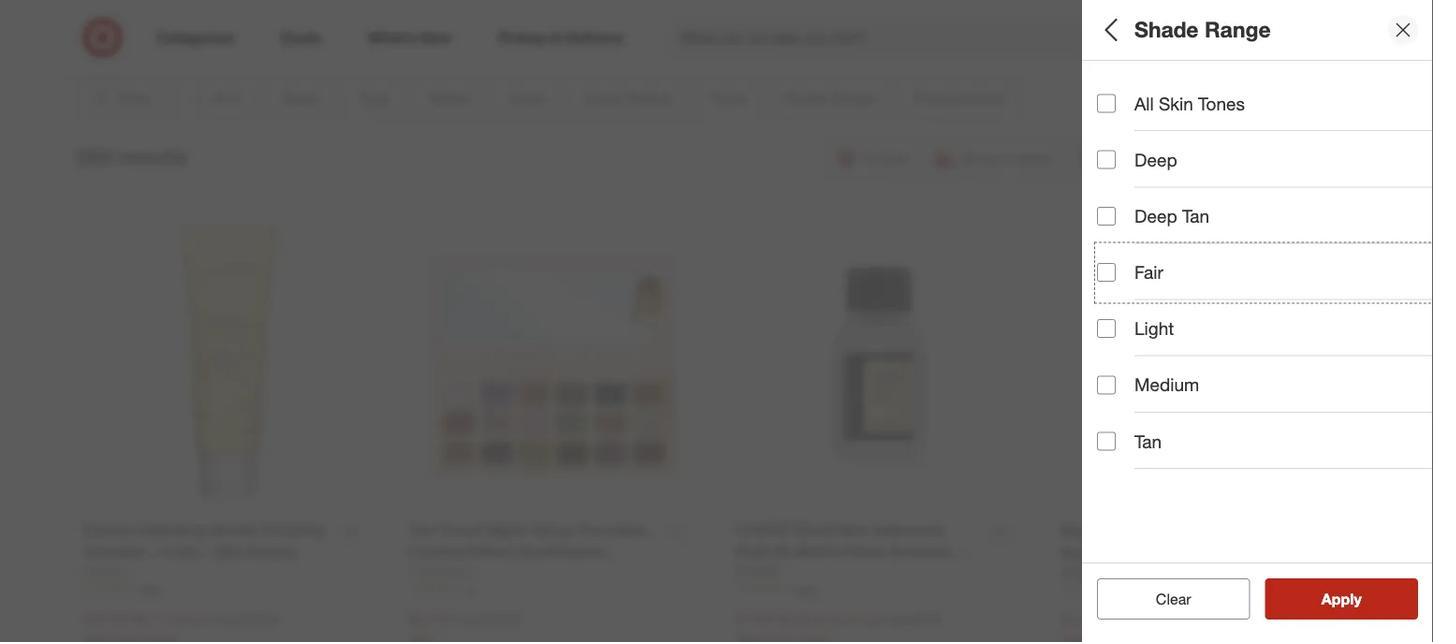 Task type: describe. For each thing, give the bounding box(es) containing it.
medium
[[1135, 374, 1200, 396]]

ounce
[[844, 612, 880, 628]]

brand anastasia beverly hills; beautyblender; beekman 1802; b
[[1098, 205, 1434, 245]]

reg inside $24.00 ( $5.71 /ounce ) reg $30.00
[[215, 612, 234, 628]]

) inside $5.95 ( $5.89 /fluid ounce ) reg $8.50
[[880, 612, 884, 628]]

) inside $24.00 ( $5.71 /ounce ) reg $30.00
[[208, 612, 212, 628]]

price
[[1098, 401, 1142, 423]]

865 link
[[83, 582, 372, 598]]

deals button
[[1098, 61, 1434, 126]]

shade
[[1135, 17, 1199, 43]]

price $0  –  $4.99; $5  –  $9.99; $10  –  $14.99; $15  –  $19.99; $
[[1098, 401, 1434, 442]]

apply
[[1322, 590, 1362, 608]]

Fair checkbox
[[1098, 263, 1116, 282]]

all skin tones
[[1135, 93, 1246, 114]]

$5.71
[[135, 612, 167, 628]]

beverly
[[1158, 229, 1202, 245]]

1997 link
[[735, 582, 1024, 598]]

gray;
[[1286, 294, 1315, 311]]

beekman
[[1332, 229, 1388, 245]]

all for all filters
[[1098, 17, 1124, 43]]

$0
[[1098, 426, 1111, 442]]

type
[[1098, 146, 1137, 167]]

apply button
[[1266, 579, 1419, 620]]

584
[[76, 144, 112, 170]]

all
[[1187, 590, 1201, 608]]

clear for clear
[[1157, 590, 1192, 608]]

advertisement region
[[155, 0, 1279, 44]]

shade range dialog
[[1083, 0, 1434, 642]]

$19.99;
[[1382, 426, 1425, 442]]

$24.00
[[83, 610, 128, 629]]

brown;
[[1209, 294, 1249, 311]]

guest rating 5 stars
[[1098, 336, 1208, 376]]

all for all skin tones
[[1135, 93, 1155, 114]]

reg inside $5.95 ( $5.89 /fluid ounce ) reg $8.50
[[887, 612, 906, 628]]

1997
[[793, 582, 818, 597]]

$30.00
[[238, 612, 277, 628]]

see results button
[[1266, 579, 1419, 620]]

clear button
[[1098, 579, 1251, 620]]

$
[[1429, 426, 1434, 442]]

$5.89
[[779, 612, 811, 628]]

$3.50
[[1061, 611, 1098, 629]]

$27.00
[[409, 610, 454, 629]]

color
[[1098, 270, 1144, 292]]

guest
[[1098, 336, 1148, 357]]

range
[[1205, 17, 1272, 43]]

see
[[1303, 590, 1330, 608]]

tones
[[1199, 93, 1246, 114]]

type button
[[1098, 126, 1434, 192]]

$15
[[1339, 426, 1360, 442]]

( for $24.00
[[132, 612, 135, 628]]

865
[[141, 582, 160, 597]]

skin
[[1159, 93, 1194, 114]]

$10
[[1249, 426, 1270, 442]]



Task type: locate. For each thing, give the bounding box(es) containing it.
0 horizontal spatial tan
[[1135, 431, 1162, 452]]

Deep Tan checkbox
[[1098, 207, 1116, 226]]

results for 584 results
[[118, 144, 188, 170]]

clear all
[[1147, 590, 1201, 608]]

/fluid
[[811, 612, 840, 628]]

stars
[[1109, 360, 1137, 376]]

clear for clear all
[[1147, 590, 1183, 608]]

0 vertical spatial results
[[118, 144, 188, 170]]

1 horizontal spatial results
[[1334, 590, 1382, 608]]

Tan checkbox
[[1098, 432, 1116, 451]]

results right see
[[1334, 590, 1382, 608]]

1 horizontal spatial tan
[[1183, 205, 1210, 227]]

all inside dialog
[[1098, 17, 1124, 43]]

1 horizontal spatial )
[[880, 612, 884, 628]]

3 reg from the left
[[887, 612, 906, 628]]

0 vertical spatial tan
[[1183, 205, 1210, 227]]

1 vertical spatial deep
[[1135, 205, 1178, 227]]

1802;
[[1392, 229, 1424, 245]]

0 horizontal spatial reg
[[215, 612, 234, 628]]

deep for deep
[[1135, 149, 1178, 171]]

1 horizontal spatial (
[[775, 612, 779, 628]]

Deep checkbox
[[1098, 151, 1116, 169]]

6
[[467, 582, 474, 597]]

$9.99;
[[1209, 426, 1245, 442]]

1 vertical spatial results
[[1334, 590, 1382, 608]]

deep for deep tan
[[1135, 205, 1178, 227]]

clear
[[1147, 590, 1183, 608], [1157, 590, 1192, 608]]

0 horizontal spatial (
[[132, 612, 135, 628]]

reg
[[215, 612, 234, 628], [458, 612, 477, 628], [887, 612, 906, 628]]

clear inside clear all button
[[1147, 590, 1183, 608]]

( right $24.00
[[132, 612, 135, 628]]

1 deep from the top
[[1135, 149, 1178, 171]]

black;
[[1138, 294, 1173, 311]]

b
[[1428, 229, 1434, 245]]

-
[[1102, 611, 1108, 629]]

0 horizontal spatial )
[[208, 612, 212, 628]]

584 results
[[76, 144, 188, 170]]

( inside $24.00 ( $5.71 /ounce ) reg $30.00
[[132, 612, 135, 628]]

$27.00 reg $54.00
[[409, 610, 520, 629]]

6 link
[[409, 582, 698, 598]]

1 vertical spatial tan
[[1135, 431, 1162, 452]]

$5
[[1173, 426, 1187, 442]]

$4.99;
[[1134, 426, 1170, 442]]

Light checkbox
[[1098, 320, 1116, 338]]

rating
[[1153, 336, 1208, 357]]

2 reg from the left
[[458, 612, 477, 628]]

5
[[1098, 360, 1105, 376]]

search
[[1123, 30, 1168, 48]]

reg inside $27.00 reg $54.00
[[458, 612, 477, 628]]

$3.50 - $8.40
[[1061, 611, 1148, 629]]

pink;
[[1402, 294, 1431, 311]]

all filters dialog
[[1083, 0, 1434, 642]]

beige;
[[1098, 294, 1134, 311]]

1 clear from the left
[[1147, 590, 1183, 608]]

tan left '$5'
[[1135, 431, 1162, 452]]

)
[[208, 612, 212, 628], [880, 612, 884, 628]]

1 horizontal spatial reg
[[458, 612, 477, 628]]

blue;
[[1177, 294, 1205, 311]]

sponsored
[[1223, 45, 1279, 59]]

search button
[[1123, 17, 1168, 62]]

( for $5.95
[[775, 612, 779, 628]]

light
[[1135, 318, 1175, 340]]

results inside button
[[1334, 590, 1382, 608]]

/ounce
[[167, 612, 208, 628]]

$5.95
[[735, 610, 772, 629]]

reg down 865 link at bottom
[[215, 612, 234, 628]]

brand
[[1098, 205, 1149, 226]]

deep up "beverly"
[[1135, 205, 1178, 227]]

reg down 6
[[458, 612, 477, 628]]

2 deep from the top
[[1135, 205, 1178, 227]]

1 vertical spatial all
[[1135, 93, 1155, 114]]

1 horizontal spatial all
[[1135, 93, 1155, 114]]

deep right deep checkbox
[[1135, 149, 1178, 171]]

(
[[132, 612, 135, 628], [775, 612, 779, 628]]

beautyblender;
[[1238, 229, 1329, 245]]

0 vertical spatial deep
[[1135, 149, 1178, 171]]

all filters
[[1098, 17, 1188, 43]]

tan
[[1183, 205, 1210, 227], [1135, 431, 1162, 452]]

deals
[[1098, 80, 1146, 102]]

hills;
[[1206, 229, 1234, 245]]

reg left '$8.50'
[[887, 612, 906, 628]]

$24.00 ( $5.71 /ounce ) reg $30.00
[[83, 610, 277, 629]]

filters
[[1130, 17, 1188, 43]]

1 ( from the left
[[132, 612, 135, 628]]

2 clear from the left
[[1157, 590, 1192, 608]]

2 horizontal spatial reg
[[887, 612, 906, 628]]

orange;
[[1354, 294, 1399, 311]]

shade range
[[1135, 17, 1272, 43]]

1 ) from the left
[[208, 612, 212, 628]]

deep
[[1135, 149, 1178, 171], [1135, 205, 1178, 227]]

see results
[[1303, 590, 1382, 608]]

deep tan
[[1135, 205, 1210, 227]]

results
[[118, 144, 188, 170], [1334, 590, 1382, 608]]

results for see results
[[1334, 590, 1382, 608]]

) down 865 link at bottom
[[208, 612, 212, 628]]

0 horizontal spatial all
[[1098, 17, 1124, 43]]

fair
[[1135, 262, 1164, 283]]

$5.95 ( $5.89 /fluid ounce ) reg $8.50
[[735, 610, 942, 629]]

results right 584
[[118, 144, 188, 170]]

clear inside clear button
[[1157, 590, 1192, 608]]

2 ( from the left
[[775, 612, 779, 628]]

$8.40
[[1112, 611, 1148, 629]]

$14.99;
[[1292, 426, 1335, 442]]

all inside shade range dialog
[[1135, 93, 1155, 114]]

all left filters
[[1098, 17, 1124, 43]]

all left 'skin'
[[1135, 93, 1155, 114]]

( inside $5.95 ( $5.89 /fluid ounce ) reg $8.50
[[775, 612, 779, 628]]

0 vertical spatial all
[[1098, 17, 1124, 43]]

clear;
[[1318, 294, 1351, 311]]

tan up "beverly"
[[1183, 205, 1210, 227]]

all
[[1098, 17, 1124, 43], [1135, 93, 1155, 114]]

1 reg from the left
[[215, 612, 234, 628]]

0 horizontal spatial results
[[118, 144, 188, 170]]

Medium checkbox
[[1098, 376, 1116, 395]]

) down 1997 link
[[880, 612, 884, 628]]

color beige; black; blue; brown; gold; gray; clear; orange; pink; 
[[1098, 270, 1434, 311]]

anastasia
[[1098, 229, 1155, 245]]

All Skin Tones checkbox
[[1098, 94, 1116, 113]]

clear all button
[[1098, 579, 1251, 620]]

( right $5.95
[[775, 612, 779, 628]]

2 ) from the left
[[880, 612, 884, 628]]

gold;
[[1253, 294, 1282, 311]]

What can we help you find? suggestions appear below search field
[[669, 17, 1136, 58]]

$54.00
[[481, 612, 520, 628]]

$8.50
[[910, 612, 942, 628]]



Task type: vqa. For each thing, say whether or not it's contained in the screenshot.
reg in the $27.00 reg $54.00
yes



